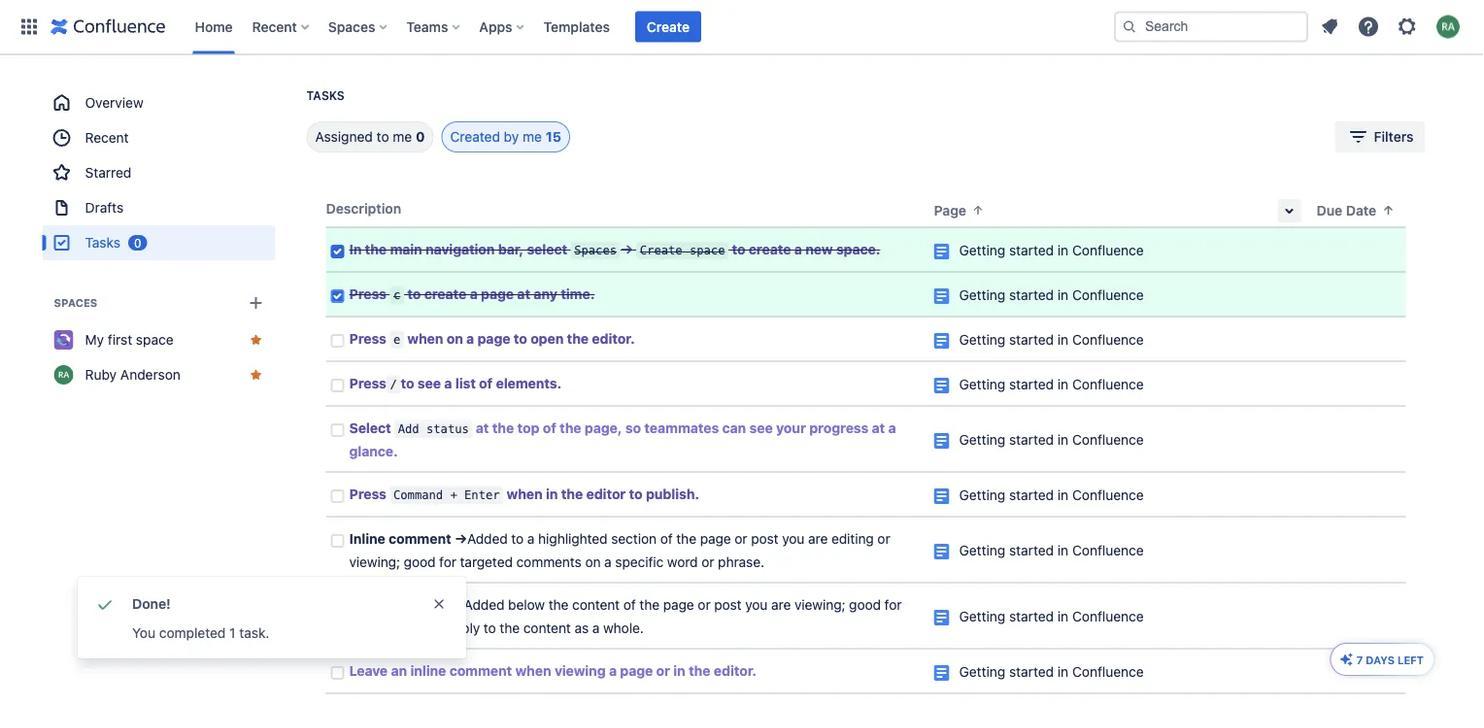 Task type: vqa. For each thing, say whether or not it's contained in the screenshot.


Task type: locate. For each thing, give the bounding box(es) containing it.
when for comment
[[515, 663, 551, 679]]

4 confluence from the top
[[1072, 376, 1144, 392]]

getting started in confluence link for when on a page to open the editor.
[[959, 332, 1144, 348]]

1 vertical spatial spaces
[[574, 243, 617, 257]]

good
[[404, 554, 436, 570], [849, 597, 881, 613]]

for inside the 'added to a highlighted section of the page or post you are editing or viewing; good for targeted comments on a specific word or phrase.'
[[439, 554, 456, 570]]

1 horizontal spatial you
[[782, 531, 805, 547]]

1 horizontal spatial recent
[[252, 18, 297, 34]]

2 getting started in confluence link from the top
[[959, 287, 1144, 303]]

1 vertical spatial tasks
[[85, 235, 120, 251]]

0 vertical spatial page
[[934, 203, 966, 219]]

to right the c
[[407, 286, 421, 302]]

1 horizontal spatial viewing;
[[795, 597, 845, 613]]

publish.
[[646, 486, 699, 502]]

0 vertical spatial comment
[[389, 531, 451, 547]]

1 horizontal spatial editor.
[[714, 663, 757, 679]]

getting started in confluence link for at the top of the page, so teammates can see your progress at a glance.
[[959, 432, 1144, 448]]

confluence for to see a list of elements.
[[1072, 376, 1144, 392]]

navigation
[[425, 241, 495, 257]]

1 me from the left
[[393, 129, 412, 145]]

viewing; inside added below the content of the page or post you are viewing; good for comments that apply to the content as a whole.
[[795, 597, 845, 613]]

press left the c
[[349, 286, 386, 302]]

viewing; down editing
[[795, 597, 845, 613]]

tab list
[[283, 121, 570, 152]]

teams
[[406, 18, 448, 34]]

6 page title icon image from the top
[[934, 489, 949, 504]]

started for when on a page to open the editor.
[[1009, 332, 1054, 348]]

4 started from the top
[[1009, 376, 1054, 392]]

1 horizontal spatial are
[[808, 531, 828, 547]]

good down editing
[[849, 597, 881, 613]]

1 vertical spatial added
[[464, 597, 504, 613]]

press left e
[[349, 331, 386, 347]]

getting for at the top of the page, so teammates can see your progress at a glance.
[[959, 432, 1005, 448]]

getting started in confluence link
[[959, 242, 1144, 258], [959, 287, 1144, 303], [959, 332, 1144, 348], [959, 376, 1144, 392], [959, 432, 1144, 448], [959, 487, 1144, 503], [959, 542, 1144, 558], [959, 609, 1144, 625], [959, 664, 1144, 680]]

a right progress
[[888, 420, 896, 436]]

1 started from the top
[[1009, 242, 1054, 258]]

0 vertical spatial editor.
[[592, 331, 635, 347]]

assigned to me 0
[[315, 129, 425, 145]]

page for page comment →
[[349, 597, 382, 613]]

to right apply at the bottom of the page
[[484, 620, 496, 636]]

0 horizontal spatial viewing;
[[349, 554, 400, 570]]

2 getting started in confluence from the top
[[959, 287, 1144, 303]]

0 vertical spatial are
[[808, 531, 828, 547]]

are
[[808, 531, 828, 547], [771, 597, 791, 613]]

1 getting from the top
[[959, 242, 1005, 258]]

press left "/"
[[349, 375, 386, 391]]

or right editing
[[877, 531, 890, 547]]

1 getting started in confluence from the top
[[959, 242, 1144, 258]]

7 getting started in confluence link from the top
[[959, 542, 1144, 558]]

spaces inside popup button
[[328, 18, 375, 34]]

5 getting started in confluence from the top
[[959, 432, 1144, 448]]

1 vertical spatial create
[[424, 286, 467, 302]]

my first space link
[[42, 322, 275, 357]]

0 vertical spatial comments
[[516, 554, 582, 570]]

0 vertical spatial tasks
[[306, 89, 345, 102]]

inline comment →
[[349, 531, 467, 547]]

6 getting from the top
[[959, 487, 1005, 503]]

→ right select
[[620, 241, 633, 257]]

1 vertical spatial create
[[640, 243, 682, 257]]

0 horizontal spatial you
[[745, 597, 768, 613]]

0 vertical spatial on
[[447, 331, 463, 347]]

post down the phrase.
[[714, 597, 742, 613]]

see inside at the top of the page, so teammates can see your progress at a glance.
[[749, 420, 773, 436]]

0 horizontal spatial 0
[[134, 236, 141, 250]]

1 vertical spatial viewing;
[[795, 597, 845, 613]]

me for by
[[523, 129, 542, 145]]

comment
[[389, 531, 451, 547], [385, 597, 448, 613], [449, 663, 512, 679]]

content up the as
[[572, 597, 620, 613]]

started
[[1009, 242, 1054, 258], [1009, 287, 1054, 303], [1009, 332, 1054, 348], [1009, 376, 1054, 392], [1009, 432, 1054, 448], [1009, 487, 1054, 503], [1009, 542, 1054, 558], [1009, 609, 1054, 625], [1009, 664, 1054, 680]]

post up the phrase.
[[751, 531, 778, 547]]

0 horizontal spatial page
[[349, 597, 382, 613]]

on up press / to see a list of elements.
[[447, 331, 463, 347]]

1 vertical spatial for
[[885, 597, 902, 613]]

2 horizontal spatial spaces
[[574, 243, 617, 257]]

8 page title icon image from the top
[[934, 610, 949, 626]]

of up whole.
[[623, 597, 636, 613]]

create
[[647, 18, 690, 34], [640, 243, 682, 257]]

templates
[[543, 18, 610, 34]]

3 getting from the top
[[959, 332, 1005, 348]]

confluence image
[[51, 15, 166, 38], [51, 15, 166, 38]]

comments down page comment →
[[349, 620, 414, 636]]

my
[[85, 332, 104, 348]]

started for to see a list of elements.
[[1009, 376, 1054, 392]]

2 confluence from the top
[[1072, 287, 1144, 303]]

ascending sorting icon date image
[[1380, 202, 1396, 218]]

0 horizontal spatial see
[[418, 375, 441, 391]]

or down word
[[698, 597, 711, 613]]

a left specific
[[604, 554, 612, 570]]

7 confluence from the top
[[1072, 542, 1144, 558]]

are inside added below the content of the page or post you are viewing; good for comments that apply to the content as a whole.
[[771, 597, 791, 613]]

page title icon image for →
[[934, 244, 949, 259]]

getting started in confluence link for when in the editor to publish.
[[959, 487, 1144, 503]]

help icon image
[[1357, 15, 1380, 38]]

your
[[776, 420, 806, 436]]

create
[[749, 241, 791, 257], [424, 286, 467, 302]]

press for see
[[349, 375, 386, 391]]

4 getting started in confluence link from the top
[[959, 376, 1144, 392]]

1 vertical spatial page
[[349, 597, 382, 613]]

3 confluence from the top
[[1072, 332, 1144, 348]]

see right "/"
[[418, 375, 441, 391]]

press / to see a list of elements.
[[349, 375, 562, 391]]

2 press from the top
[[349, 331, 386, 347]]

→
[[620, 241, 633, 257], [455, 531, 467, 547], [451, 597, 464, 613]]

1 horizontal spatial create
[[749, 241, 791, 257]]

when right e
[[407, 331, 443, 347]]

select
[[527, 241, 567, 257]]

create inside in the main navigation bar, select spaces → create space to create a new space.
[[640, 243, 682, 257]]

1 vertical spatial on
[[585, 554, 601, 570]]

post inside the 'added to a highlighted section of the page or post you are editing or viewing; good for targeted comments on a specific word or phrase.'
[[751, 531, 778, 547]]

0 vertical spatial post
[[751, 531, 778, 547]]

recent up starred
[[85, 130, 129, 146]]

1 vertical spatial →
[[455, 531, 467, 547]]

1 horizontal spatial for
[[885, 597, 902, 613]]

1 horizontal spatial see
[[749, 420, 773, 436]]

success image
[[93, 592, 117, 616]]

1 horizontal spatial content
[[572, 597, 620, 613]]

0 vertical spatial viewing;
[[349, 554, 400, 570]]

you completed 1 task.
[[132, 625, 269, 641]]

5 getting from the top
[[959, 432, 1005, 448]]

of inside the 'added to a highlighted section of the page or post you are editing or viewing; good for targeted comments on a specific word or phrase.'
[[660, 531, 673, 547]]

viewing;
[[349, 554, 400, 570], [795, 597, 845, 613]]

when right enter
[[507, 486, 543, 502]]

1 vertical spatial when
[[507, 486, 543, 502]]

8 confluence from the top
[[1072, 609, 1144, 625]]

a left list
[[444, 375, 452, 391]]

6 getting started in confluence from the top
[[959, 487, 1144, 503]]

confluence
[[1072, 242, 1144, 258], [1072, 287, 1144, 303], [1072, 332, 1144, 348], [1072, 376, 1144, 392], [1072, 432, 1144, 448], [1072, 487, 1144, 503], [1072, 542, 1144, 558], [1072, 609, 1144, 625], [1072, 664, 1144, 680]]

group containing overview
[[42, 85, 275, 260]]

the up word
[[676, 531, 696, 547]]

for
[[439, 554, 456, 570], [885, 597, 902, 613]]

on inside the 'added to a highlighted section of the page or post you are editing or viewing; good for targeted comments on a specific word or phrase.'
[[585, 554, 601, 570]]

8 getting from the top
[[959, 609, 1005, 625]]

getting started in confluence link for →
[[959, 242, 1144, 258]]

2 me from the left
[[523, 129, 542, 145]]

spaces up the my
[[54, 297, 97, 309]]

9 getting started in confluence link from the top
[[959, 664, 1144, 680]]

viewing
[[555, 663, 606, 679]]

0 vertical spatial added
[[467, 531, 508, 547]]

ascending sorting icon page image
[[970, 202, 986, 218]]

page down inline
[[349, 597, 382, 613]]

a
[[794, 241, 802, 257], [470, 286, 478, 302], [466, 331, 474, 347], [444, 375, 452, 391], [888, 420, 896, 436], [527, 531, 535, 547], [604, 554, 612, 570], [592, 620, 600, 636], [609, 663, 617, 679]]

group
[[42, 85, 275, 260]]

you inside added below the content of the page or post you are viewing; good for comments that apply to the content as a whole.
[[745, 597, 768, 613]]

page title icon image
[[934, 244, 949, 259], [934, 288, 949, 304], [934, 333, 949, 349], [934, 378, 949, 393], [934, 433, 949, 449], [934, 489, 949, 504], [934, 544, 949, 559], [934, 610, 949, 626], [934, 665, 949, 681]]

1 vertical spatial good
[[849, 597, 881, 613]]

getting started in confluence for when in the editor to publish.
[[959, 487, 1144, 503]]

1 vertical spatial 0
[[134, 236, 141, 250]]

1 horizontal spatial spaces
[[328, 18, 375, 34]]

0 horizontal spatial are
[[771, 597, 791, 613]]

post
[[751, 531, 778, 547], [714, 597, 742, 613]]

open
[[531, 331, 564, 347]]

0
[[416, 129, 425, 145], [134, 236, 141, 250]]

tasks up assigned in the left top of the page
[[306, 89, 345, 102]]

→ right dismiss icon on the left bottom of the page
[[451, 597, 464, 613]]

comment down apply at the bottom of the page
[[449, 663, 512, 679]]

new
[[805, 241, 833, 257]]

0 left created at the top left of the page
[[416, 129, 425, 145]]

spaces up time.
[[574, 243, 617, 257]]

of right list
[[479, 375, 493, 391]]

0 vertical spatial recent
[[252, 18, 297, 34]]

a left highlighted
[[527, 531, 535, 547]]

0 horizontal spatial for
[[439, 554, 456, 570]]

elements.
[[496, 375, 562, 391]]

at right "status"
[[476, 420, 489, 436]]

1 vertical spatial are
[[771, 597, 791, 613]]

comments down highlighted
[[516, 554, 582, 570]]

highlighted
[[538, 531, 608, 547]]

page left ascending sorting icon page
[[934, 203, 966, 219]]

comment down command
[[389, 531, 451, 547]]

a right the as
[[592, 620, 600, 636]]

1 horizontal spatial on
[[585, 554, 601, 570]]

4 getting from the top
[[959, 376, 1005, 392]]

when left viewing
[[515, 663, 551, 679]]

page inside the 'added to a highlighted section of the page or post you are editing or viewing; good for targeted comments on a specific word or phrase.'
[[700, 531, 731, 547]]

1 vertical spatial comment
[[385, 597, 448, 613]]

0 horizontal spatial spaces
[[54, 297, 97, 309]]

glance.
[[349, 443, 398, 459]]

or down added below the content of the page or post you are viewing; good for comments that apply to the content as a whole.
[[656, 663, 670, 679]]

c
[[393, 288, 400, 302]]

me right assigned in the left top of the page
[[393, 129, 412, 145]]

0 horizontal spatial post
[[714, 597, 742, 613]]

my first space
[[85, 332, 173, 348]]

1 horizontal spatial space
[[690, 243, 725, 257]]

1 confluence from the top
[[1072, 242, 1144, 258]]

page down word
[[663, 597, 694, 613]]

a down navigation at the left of the page
[[470, 286, 478, 302]]

getting for to create a page at any time.
[[959, 287, 1005, 303]]

9 confluence from the top
[[1072, 664, 1144, 680]]

to
[[377, 129, 389, 145], [732, 241, 745, 257], [407, 286, 421, 302], [514, 331, 527, 347], [401, 375, 414, 391], [629, 486, 643, 502], [511, 531, 524, 547], [484, 620, 496, 636]]

0 vertical spatial when
[[407, 331, 443, 347]]

assigned
[[315, 129, 373, 145]]

of inside at the top of the page, so teammates can see your progress at a glance.
[[543, 420, 556, 436]]

of right top
[[543, 420, 556, 436]]

me right by
[[523, 129, 542, 145]]

press c to create a page at any time.
[[349, 286, 595, 302]]

press for create
[[349, 286, 386, 302]]

create a space image
[[244, 291, 268, 315]]

6 getting started in confluence link from the top
[[959, 487, 1144, 503]]

or up the phrase.
[[735, 531, 747, 547]]

0 down drafts link
[[134, 236, 141, 250]]

added up apply at the bottom of the page
[[464, 597, 504, 613]]

tasks inside group
[[85, 235, 120, 251]]

below
[[508, 597, 545, 613]]

page title icon image for when on a page to open the editor.
[[934, 333, 949, 349]]

good inside added below the content of the page or post you are viewing; good for comments that apply to the content as a whole.
[[849, 597, 881, 613]]

7 page title icon image from the top
[[934, 544, 949, 559]]

1 horizontal spatial post
[[751, 531, 778, 547]]

1 horizontal spatial 0
[[416, 129, 425, 145]]

you left editing
[[782, 531, 805, 547]]

for inside added below the content of the page or post you are viewing; good for comments that apply to the content as a whole.
[[885, 597, 902, 613]]

0 vertical spatial space
[[690, 243, 725, 257]]

section
[[611, 531, 657, 547]]

3 press from the top
[[349, 375, 386, 391]]

6 confluence from the top
[[1072, 487, 1144, 503]]

1 horizontal spatial comments
[[516, 554, 582, 570]]

0 horizontal spatial comments
[[349, 620, 414, 636]]

the right in
[[365, 241, 387, 257]]

2 vertical spatial →
[[451, 597, 464, 613]]

comments
[[516, 554, 582, 570], [349, 620, 414, 636]]

1 vertical spatial you
[[745, 597, 768, 613]]

/
[[390, 377, 397, 391]]

content
[[572, 597, 620, 613], [523, 620, 571, 636]]

3 started from the top
[[1009, 332, 1054, 348]]

at left any
[[517, 286, 530, 302]]

added inside the 'added to a highlighted section of the page or post you are editing or viewing; good for targeted comments on a specific word or phrase.'
[[467, 531, 508, 547]]

1 horizontal spatial at
[[517, 286, 530, 302]]

create link
[[635, 11, 701, 42]]

spaces right the recent dropdown button at the left of the page
[[328, 18, 375, 34]]

see right can
[[749, 420, 773, 436]]

5 confluence from the top
[[1072, 432, 1144, 448]]

a down the 'press c to create a page at any time.' at top left
[[466, 331, 474, 347]]

create down navigation at the left of the page
[[424, 286, 467, 302]]

tasks down drafts
[[85, 235, 120, 251]]

getting started in confluence
[[959, 242, 1144, 258], [959, 287, 1144, 303], [959, 332, 1144, 348], [959, 376, 1144, 392], [959, 432, 1144, 448], [959, 487, 1144, 503], [959, 542, 1144, 558], [959, 609, 1144, 625], [959, 664, 1144, 680]]

0 horizontal spatial good
[[404, 554, 436, 570]]

7 getting started in confluence from the top
[[959, 542, 1144, 558]]

list
[[455, 375, 476, 391]]

search image
[[1122, 19, 1137, 34]]

2 getting from the top
[[959, 287, 1005, 303]]

0 vertical spatial you
[[782, 531, 805, 547]]

5 getting started in confluence link from the top
[[959, 432, 1144, 448]]

0 horizontal spatial tasks
[[85, 235, 120, 251]]

1 vertical spatial post
[[714, 597, 742, 613]]

the inside the 'added to a highlighted section of the page or post you are editing or viewing; good for targeted comments on a specific word or phrase.'
[[676, 531, 696, 547]]

7 getting from the top
[[959, 542, 1005, 558]]

added inside added below the content of the page or post you are viewing; good for comments that apply to the content as a whole.
[[464, 597, 504, 613]]

0 horizontal spatial create
[[424, 286, 467, 302]]

0 vertical spatial spaces
[[328, 18, 375, 34]]

getting started in confluence for to see a list of elements.
[[959, 376, 1144, 392]]

1 vertical spatial content
[[523, 620, 571, 636]]

2 horizontal spatial at
[[872, 420, 885, 436]]

2 vertical spatial when
[[515, 663, 551, 679]]

1 horizontal spatial good
[[849, 597, 881, 613]]

0 vertical spatial create
[[749, 241, 791, 257]]

good down inline comment →
[[404, 554, 436, 570]]

or
[[735, 531, 747, 547], [877, 531, 890, 547], [702, 554, 714, 570], [698, 597, 711, 613], [656, 663, 670, 679]]

1 horizontal spatial me
[[523, 129, 542, 145]]

of up word
[[660, 531, 673, 547]]

2 page title icon image from the top
[[934, 288, 949, 304]]

1 press from the top
[[349, 286, 386, 302]]

me for to
[[393, 129, 412, 145]]

1 page title icon image from the top
[[934, 244, 949, 259]]

a inside at the top of the page, so teammates can see your progress at a glance.
[[888, 420, 896, 436]]

at right progress
[[872, 420, 885, 436]]

6 started from the top
[[1009, 487, 1054, 503]]

3 getting started in confluence from the top
[[959, 332, 1144, 348]]

getting started in confluence link for to see a list of elements.
[[959, 376, 1144, 392]]

in
[[1058, 242, 1069, 258], [1058, 287, 1069, 303], [1058, 332, 1069, 348], [1058, 376, 1069, 392], [1058, 432, 1069, 448], [546, 486, 558, 502], [1058, 487, 1069, 503], [1058, 542, 1069, 558], [1058, 609, 1069, 625], [673, 663, 685, 679], [1058, 664, 1069, 680]]

4 page title icon image from the top
[[934, 378, 949, 393]]

you down the phrase.
[[745, 597, 768, 613]]

teams button
[[401, 11, 468, 42]]

create left the new
[[749, 241, 791, 257]]

banner containing home
[[0, 0, 1483, 54]]

0 vertical spatial create
[[647, 18, 690, 34]]

page title icon image for to see a list of elements.
[[934, 378, 949, 393]]

comment up that
[[385, 597, 448, 613]]

content down 'below'
[[523, 620, 571, 636]]

drafts link
[[42, 190, 275, 225]]

3 getting started in confluence link from the top
[[959, 332, 1144, 348]]

due date
[[1317, 203, 1377, 219]]

time.
[[561, 286, 595, 302]]

templates link
[[538, 11, 616, 42]]

of
[[479, 375, 493, 391], [543, 420, 556, 436], [660, 531, 673, 547], [623, 597, 636, 613]]

+
[[450, 488, 457, 502]]

4 getting started in confluence from the top
[[959, 376, 1144, 392]]

getting for to see a list of elements.
[[959, 376, 1005, 392]]

0 horizontal spatial content
[[523, 620, 571, 636]]

8 getting started in confluence from the top
[[959, 609, 1144, 625]]

create inside global element
[[647, 18, 690, 34]]

4 press from the top
[[349, 486, 386, 502]]

1 horizontal spatial page
[[934, 203, 966, 219]]

banner
[[0, 0, 1483, 54]]

9 getting started in confluence from the top
[[959, 664, 1144, 680]]

1 vertical spatial recent
[[85, 130, 129, 146]]

of inside added below the content of the page or post you are viewing; good for comments that apply to the content as a whole.
[[623, 597, 636, 613]]

appswitcher icon image
[[17, 15, 41, 38]]

when
[[407, 331, 443, 347], [507, 486, 543, 502], [515, 663, 551, 679]]

0 vertical spatial good
[[404, 554, 436, 570]]

completed
[[159, 625, 226, 641]]

0 vertical spatial see
[[418, 375, 441, 391]]

settings icon image
[[1396, 15, 1419, 38]]

on down highlighted
[[585, 554, 601, 570]]

page up the phrase.
[[700, 531, 731, 547]]

leave
[[349, 663, 388, 679]]

left
[[1398, 654, 1424, 666]]

0 vertical spatial 0
[[416, 129, 425, 145]]

first
[[108, 332, 132, 348]]

viewing; down inline
[[349, 554, 400, 570]]

5 page title icon image from the top
[[934, 433, 949, 449]]

at
[[517, 286, 530, 302], [476, 420, 489, 436], [872, 420, 885, 436]]

press down glance.
[[349, 486, 386, 502]]

select
[[349, 420, 391, 436]]

added up targeted
[[467, 531, 508, 547]]

→ up targeted
[[455, 531, 467, 547]]

8 started from the top
[[1009, 609, 1054, 625]]

0 horizontal spatial space
[[136, 332, 173, 348]]

page title icon image for when in the editor to publish.
[[934, 489, 949, 504]]

1 vertical spatial comments
[[349, 620, 414, 636]]

0 horizontal spatial me
[[393, 129, 412, 145]]

getting
[[959, 242, 1005, 258], [959, 287, 1005, 303], [959, 332, 1005, 348], [959, 376, 1005, 392], [959, 432, 1005, 448], [959, 487, 1005, 503], [959, 542, 1005, 558], [959, 609, 1005, 625], [959, 664, 1005, 680]]

5 started from the top
[[1009, 432, 1054, 448]]

0 vertical spatial for
[[439, 554, 456, 570]]

3 page title icon image from the top
[[934, 333, 949, 349]]

to up targeted
[[511, 531, 524, 547]]

or right word
[[702, 554, 714, 570]]

1 vertical spatial see
[[749, 420, 773, 436]]

comments inside added below the content of the page or post you are viewing; good for comments that apply to the content as a whole.
[[349, 620, 414, 636]]

to right assigned in the left top of the page
[[377, 129, 389, 145]]

whole.
[[603, 620, 644, 636]]

recent right home at the top of page
[[252, 18, 297, 34]]

2 started from the top
[[1009, 287, 1054, 303]]

1 getting started in confluence link from the top
[[959, 242, 1144, 258]]

global element
[[12, 0, 1110, 54]]

apps
[[479, 18, 512, 34]]

to left the new
[[732, 241, 745, 257]]



Task type: describe. For each thing, give the bounding box(es) containing it.
press for enter
[[349, 486, 386, 502]]

top
[[517, 420, 539, 436]]

to inside added below the content of the page or post you are viewing; good for comments that apply to the content as a whole.
[[484, 620, 496, 636]]

drafts
[[85, 200, 124, 216]]

home
[[195, 18, 233, 34]]

confluence for at the top of the page, so teammates can see your progress at a glance.
[[1072, 432, 1144, 448]]

confluence for when in the editor to publish.
[[1072, 487, 1144, 503]]

good inside the 'added to a highlighted section of the page or post you are editing or viewing; good for targeted comments on a specific word or phrase.'
[[404, 554, 436, 570]]

post inside added below the content of the page or post you are viewing; good for comments that apply to the content as a whole.
[[714, 597, 742, 613]]

getting started in confluence for →
[[959, 242, 1144, 258]]

starred
[[85, 165, 131, 181]]

unstar this space image
[[248, 332, 264, 348]]

to right editor
[[629, 486, 643, 502]]

the down added below the content of the page or post you are viewing; good for comments that apply to the content as a whole.
[[689, 663, 711, 679]]

page for page
[[934, 203, 966, 219]]

a left the new
[[794, 241, 802, 257]]

8 getting started in confluence link from the top
[[959, 609, 1144, 625]]

are inside the 'added to a highlighted section of the page or post you are editing or viewing; good for targeted comments on a specific word or phrase.'
[[808, 531, 828, 547]]

when for enter
[[507, 486, 543, 502]]

done!
[[132, 596, 171, 612]]

created by me 15
[[450, 129, 561, 145]]

comment for that
[[385, 597, 448, 613]]

anderson
[[120, 367, 181, 383]]

tab list containing assigned to me
[[283, 121, 570, 152]]

page inside added below the content of the page or post you are viewing; good for comments that apply to the content as a whole.
[[663, 597, 694, 613]]

0 horizontal spatial editor.
[[592, 331, 635, 347]]

page title icon image for at the top of the page, so teammates can see your progress at a glance.
[[934, 433, 949, 449]]

select add status
[[349, 420, 469, 436]]

a inside added below the content of the page or post you are viewing; good for comments that apply to the content as a whole.
[[592, 620, 600, 636]]

page title icon image for to create a page at any time.
[[934, 288, 949, 304]]

the left editor
[[561, 486, 583, 502]]

confluence for when on a page to open the editor.
[[1072, 332, 1144, 348]]

page down the 'press c to create a page at any time.' at top left
[[477, 331, 510, 347]]

premium icon image
[[1339, 652, 1355, 667]]

by
[[504, 129, 519, 145]]

any
[[534, 286, 557, 302]]

page,
[[585, 420, 622, 436]]

to right "/"
[[401, 375, 414, 391]]

filters
[[1374, 129, 1414, 145]]

2 vertical spatial spaces
[[54, 297, 97, 309]]

at the top of the page, so teammates can see your progress at a glance.
[[349, 420, 899, 459]]

0 vertical spatial →
[[620, 241, 633, 257]]

enter
[[464, 488, 500, 502]]

description
[[326, 201, 401, 217]]

getting started in confluence for when on a page to open the editor.
[[959, 332, 1144, 348]]

press command + enter when in the editor to publish.
[[349, 486, 699, 502]]

added below the content of the page or post you are viewing; good for comments that apply to the content as a whole.
[[349, 597, 905, 636]]

recent button
[[246, 11, 316, 42]]

the left page,
[[560, 420, 581, 436]]

can
[[722, 420, 746, 436]]

ruby anderson link
[[42, 357, 275, 392]]

confluence for to create a page at any time.
[[1072, 287, 1144, 303]]

filters button
[[1335, 121, 1425, 152]]

0 horizontal spatial on
[[447, 331, 463, 347]]

ruby
[[85, 367, 117, 383]]

targeted
[[460, 554, 513, 570]]

0 vertical spatial content
[[572, 597, 620, 613]]

space inside in the main navigation bar, select spaces → create space to create a new space.
[[690, 243, 725, 257]]

ruby anderson
[[85, 367, 181, 383]]

page up press e when on a page to open the editor.
[[481, 286, 514, 302]]

comment for good
[[389, 531, 451, 547]]

getting started in confluence for to create a page at any time.
[[959, 287, 1144, 303]]

getting started in confluence for at the top of the page, so teammates can see your progress at a glance.
[[959, 432, 1144, 448]]

press e when on a page to open the editor.
[[349, 331, 635, 347]]

starred link
[[42, 155, 275, 190]]

1 horizontal spatial tasks
[[306, 89, 345, 102]]

progress
[[809, 420, 869, 436]]

started for to create a page at any time.
[[1009, 287, 1054, 303]]

dismiss image
[[431, 596, 447, 612]]

bar,
[[498, 241, 524, 257]]

command
[[393, 488, 443, 502]]

getting for when on a page to open the editor.
[[959, 332, 1005, 348]]

task.
[[239, 625, 269, 641]]

1 vertical spatial editor.
[[714, 663, 757, 679]]

9 page title icon image from the top
[[934, 665, 949, 681]]

editor
[[586, 486, 626, 502]]

page down whole.
[[620, 663, 653, 679]]

press for on
[[349, 331, 386, 347]]

added for page comment →
[[464, 597, 504, 613]]

specific
[[615, 554, 664, 570]]

started for at the top of the page, so teammates can see your progress at a glance.
[[1009, 432, 1054, 448]]

overview link
[[42, 85, 275, 120]]

editing
[[831, 531, 874, 547]]

the down 'below'
[[500, 620, 520, 636]]

that
[[418, 620, 443, 636]]

comments inside the 'added to a highlighted section of the page or post you are editing or viewing; good for targeted comments on a specific word or phrase.'
[[516, 554, 582, 570]]

→ for content
[[451, 597, 464, 613]]

the left top
[[492, 420, 514, 436]]

the right open
[[567, 331, 589, 347]]

0 horizontal spatial at
[[476, 420, 489, 436]]

15
[[546, 129, 561, 145]]

due
[[1317, 203, 1343, 219]]

to inside the 'added to a highlighted section of the page or post you are editing or viewing; good for targeted comments on a specific word or phrase.'
[[511, 531, 524, 547]]

the right 'below'
[[548, 597, 569, 613]]

overview
[[85, 95, 143, 111]]

getting for when in the editor to publish.
[[959, 487, 1005, 503]]

as
[[575, 620, 589, 636]]

inline
[[410, 663, 446, 679]]

page comment →
[[349, 597, 464, 613]]

so
[[625, 420, 641, 436]]

phrase.
[[718, 554, 764, 570]]

in
[[349, 241, 362, 257]]

recent inside dropdown button
[[252, 18, 297, 34]]

7
[[1357, 654, 1363, 666]]

teammates
[[644, 420, 719, 436]]

a right viewing
[[609, 663, 617, 679]]

confluence for →
[[1072, 242, 1144, 258]]

1
[[229, 625, 236, 641]]

main
[[390, 241, 422, 257]]

your profile and preferences image
[[1437, 15, 1460, 38]]

spaces inside in the main navigation bar, select spaces → create space to create a new space.
[[574, 243, 617, 257]]

leave an inline comment when viewing a page or in the editor.
[[349, 663, 757, 679]]

created
[[450, 129, 500, 145]]

you inside the 'added to a highlighted section of the page or post you are editing or viewing; good for targeted comments on a specific word or phrase.'
[[782, 531, 805, 547]]

7 days left
[[1357, 654, 1424, 666]]

unstar this space image
[[248, 367, 264, 383]]

space.
[[836, 241, 880, 257]]

date
[[1346, 203, 1377, 219]]

getting started in confluence link for to create a page at any time.
[[959, 287, 1144, 303]]

9 getting from the top
[[959, 664, 1005, 680]]

started for when in the editor to publish.
[[1009, 487, 1054, 503]]

to inside tab list
[[377, 129, 389, 145]]

2 vertical spatial comment
[[449, 663, 512, 679]]

status
[[426, 422, 469, 436]]

or inside added below the content of the page or post you are viewing; good for comments that apply to the content as a whole.
[[698, 597, 711, 613]]

inline
[[349, 531, 385, 547]]

started for →
[[1009, 242, 1054, 258]]

notification icon image
[[1318, 15, 1341, 38]]

apply
[[446, 620, 480, 636]]

7 started from the top
[[1009, 542, 1054, 558]]

the up whole.
[[639, 597, 660, 613]]

Search field
[[1114, 11, 1308, 42]]

in the main navigation bar, select spaces → create space to create a new space.
[[349, 241, 880, 257]]

spaces button
[[322, 11, 395, 42]]

days
[[1366, 654, 1395, 666]]

getting for →
[[959, 242, 1005, 258]]

viewing; inside the 'added to a highlighted section of the page or post you are editing or viewing; good for targeted comments on a specific word or phrase.'
[[349, 554, 400, 570]]

added to a highlighted section of the page or post you are editing or viewing; good for targeted comments on a specific word or phrase.
[[349, 531, 894, 570]]

7 days left button
[[1331, 644, 1434, 675]]

you
[[132, 625, 155, 641]]

9 started from the top
[[1009, 664, 1054, 680]]

added for inline comment →
[[467, 531, 508, 547]]

recent link
[[42, 120, 275, 155]]

0 horizontal spatial recent
[[85, 130, 129, 146]]

to left open
[[514, 331, 527, 347]]

1 vertical spatial space
[[136, 332, 173, 348]]

→ for highlighted
[[455, 531, 467, 547]]

home link
[[189, 11, 239, 42]]

word
[[667, 554, 698, 570]]



